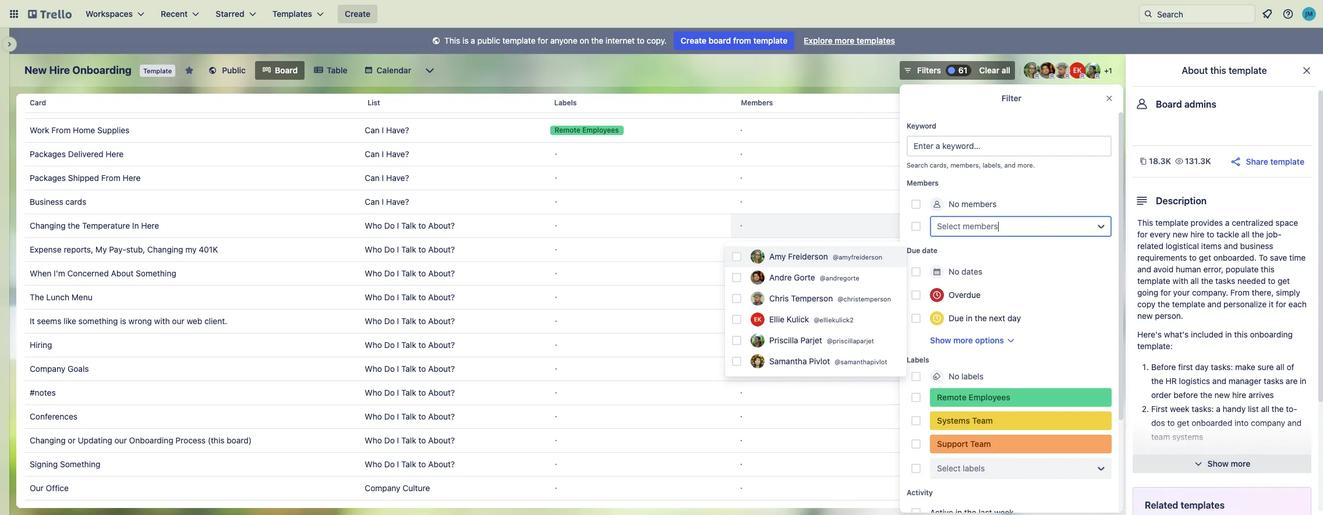 Task type: describe. For each thing, give the bounding box(es) containing it.
and down list:
[[1197, 460, 1211, 470]]

gorte
[[794, 272, 816, 282]]

and down the company.
[[1208, 300, 1222, 309]]

1 horizontal spatial our
[[172, 316, 185, 326]]

talk for changing the temperature in here
[[402, 221, 417, 231]]

business cards link
[[30, 191, 356, 214]]

the right on
[[592, 36, 604, 45]]

have? for home
[[386, 125, 409, 135]]

recent button
[[154, 5, 206, 23]]

row containing packages delivered here
[[25, 142, 1102, 167]]

no for no dates
[[949, 267, 960, 277]]

who's
[[1152, 446, 1175, 456]]

1 horizontal spatial from
[[101, 173, 120, 183]]

related
[[1146, 501, 1179, 511]]

on
[[580, 36, 589, 45]]

1 vertical spatial tasks:
[[1192, 404, 1215, 414]]

hiring link
[[30, 334, 356, 357]]

who for company goals
[[365, 364, 382, 374]]

@samanthapivlot
[[835, 358, 888, 366]]

pay-
[[109, 245, 126, 255]]

about inside "link"
[[111, 269, 134, 279]]

more inside button
[[1232, 459, 1251, 469]]

members inside button
[[742, 98, 774, 107]]

row containing card
[[25, 89, 1111, 117]]

do for changing the temperature in here
[[384, 221, 395, 231]]

conferences link
[[30, 406, 356, 429]]

who for changing or updating our onboarding process (this board)
[[365, 436, 382, 446]]

the
[[30, 293, 44, 302]]

workspaces button
[[79, 5, 152, 23]]

clear all
[[980, 65, 1011, 75]]

do for it seems like something is wrong with our web client.
[[384, 316, 395, 326]]

anyone
[[551, 36, 578, 45]]

due for due date
[[907, 246, 921, 255]]

i'm
[[54, 269, 65, 279]]

row containing it seems like something is wrong with our web client.
[[25, 309, 1102, 334]]

arrives
[[1249, 390, 1275, 400]]

5 can i have? from the top
[[365, 197, 409, 207]]

the up the show more on the bottom of the page
[[1231, 446, 1243, 456]]

keyword
[[907, 122, 937, 131]]

row containing the lunch menu
[[25, 286, 1102, 310]]

this member is an admin of this workspace. image for amy freiderson (amyfreiderson) icon
[[1035, 73, 1040, 79]]

create for create board from template
[[681, 36, 707, 45]]

0 vertical spatial get
[[1200, 253, 1212, 263]]

templates
[[273, 9, 312, 19]]

sm image
[[431, 36, 442, 47]]

members for select members
[[963, 221, 999, 231]]

something inside "link"
[[136, 269, 176, 279]]

time
[[1290, 253, 1307, 263]]

the left next
[[975, 314, 988, 323]]

filters
[[918, 65, 942, 75]]

changing for updating
[[30, 436, 66, 446]]

delivered
[[68, 149, 103, 159]]

who do i talk to about? for changing the temperature in here
[[365, 221, 455, 231]]

row containing changing or updating our onboarding process (this board)
[[25, 429, 1102, 453]]

in inside before first day tasks: make sure all of the hr logistics and manager tasks are in order before the new hire arrives first week tasks: a handy list all the to- dos to get onboarded into company and team systems who's who list: help the newbie orient themselves and learn all about the key people they'll encounter at work
[[1301, 376, 1307, 386]]

star or unstar board image
[[185, 66, 194, 75]]

changing the temperature in here link
[[30, 214, 356, 238]]

changing the temperature in here
[[30, 221, 159, 231]]

sure
[[1258, 362, 1275, 372]]

this member is an admin of this workspace. image for ellie kulick (elliekulick2) image
[[1080, 73, 1086, 79]]

recent
[[161, 9, 188, 19]]

date
[[923, 246, 938, 255]]

0 vertical spatial andre gorte (andregorte) image
[[1040, 62, 1056, 79]]

the left the to-
[[1272, 404, 1285, 414]]

0 vertical spatial tasks:
[[1212, 362, 1234, 372]]

i inside row
[[382, 101, 384, 111]]

show more options
[[931, 336, 1005, 346]]

Search field
[[1154, 5, 1256, 23]]

board link
[[255, 61, 305, 80]]

talk for #notes
[[402, 388, 417, 398]]

share
[[1247, 156, 1269, 166]]

due in the next day
[[949, 314, 1022, 323]]

401k
[[199, 245, 218, 255]]

who for #notes
[[365, 388, 382, 398]]

cards
[[66, 197, 86, 207]]

all right list
[[1262, 404, 1270, 414]]

list
[[1249, 404, 1260, 414]]

all left of
[[1277, 362, 1285, 372]]

hr
[[1166, 376, 1178, 386]]

labels for no labels
[[962, 372, 984, 382]]

for left "anyone"
[[538, 36, 549, 45]]

do for #notes
[[384, 388, 395, 398]]

can inside row
[[365, 101, 380, 111]]

description
[[1157, 196, 1208, 206]]

it seems like something is wrong with our web client. link
[[30, 310, 356, 333]]

talk for the lunch menu
[[402, 293, 417, 302]]

1 vertical spatial new
[[1138, 311, 1154, 321]]

who do i talk to about? for when i'm concerned about something
[[365, 269, 455, 279]]

packages for packages delivered here
[[30, 149, 66, 159]]

do for signing something
[[384, 460, 395, 470]]

1 vertical spatial something
[[60, 460, 101, 470]]

1 vertical spatial priscilla parjet (priscillaparjet) image
[[751, 334, 765, 348]]

clear all button
[[975, 61, 1016, 80]]

0 vertical spatial here
[[106, 149, 124, 159]]

themselves
[[1152, 460, 1195, 470]]

talk for hiring
[[402, 340, 417, 350]]

1 vertical spatial here
[[123, 173, 141, 183]]

templates button
[[266, 5, 331, 23]]

do for when i'm concerned about something
[[384, 269, 395, 279]]

andre gorte @andregorte
[[770, 272, 860, 282]]

options
[[976, 336, 1005, 346]]

amy freiderson @amyfreiderson
[[770, 251, 883, 261]]

0 horizontal spatial with
[[154, 316, 170, 326]]

about? for reports,
[[428, 245, 455, 255]]

row containing our office
[[25, 477, 1102, 501]]

key
[[1283, 460, 1296, 470]]

jeremy miller (jeremymiller198) image
[[1303, 7, 1317, 21]]

tasks inside before first day tasks: make sure all of the hr logistics and manager tasks are in order before the new hire arrives first week tasks: a handy list all the to- dos to get onboarded into company and team systems who's who list: help the newbie orient themselves and learn all about the key people they'll encounter at work
[[1265, 376, 1284, 386]]

ellie
[[770, 314, 785, 324]]

filter
[[1002, 93, 1022, 103]]

freiderson
[[789, 251, 829, 261]]

table containing can i have?
[[16, 89, 1119, 516]]

template
[[143, 67, 172, 75]]

the lunch menu link
[[30, 286, 356, 309]]

first
[[1179, 362, 1194, 372]]

2 horizontal spatial get
[[1278, 276, 1291, 286]]

due for due in the next day
[[949, 314, 964, 323]]

1 vertical spatial onboarding
[[129, 436, 173, 446]]

0 vertical spatial from
[[51, 125, 71, 135]]

expense
[[30, 245, 62, 255]]

0 horizontal spatial is
[[120, 316, 126, 326]]

signing something link
[[30, 453, 356, 477]]

1 vertical spatial changing
[[147, 245, 183, 255]]

who do i talk to about? for it seems like something is wrong with our web client.
[[365, 316, 455, 326]]

about? for something
[[428, 460, 455, 470]]

day inside before first day tasks: make sure all of the hr logistics and manager tasks are in order before the new hire arrives first week tasks: a handy list all the to- dos to get onboarded into company and team systems who's who list: help the newbie orient themselves and learn all about the key people they'll encounter at work
[[1196, 362, 1209, 372]]

items
[[1202, 241, 1223, 251]]

1 horizontal spatial templates
[[1181, 501, 1226, 511]]

support
[[938, 439, 969, 449]]

row containing company goals
[[25, 357, 1102, 382]]

1 this member is an admin of this workspace. image from the left
[[1065, 73, 1070, 79]]

color: orange, title: "support team" element
[[931, 435, 1112, 454]]

company for company goals
[[30, 364, 65, 374]]

who for the lunch menu
[[365, 293, 382, 302]]

can i have? row
[[25, 94, 1102, 119]]

a inside this template provides a centralized space for every new hire to tackle all the job- related logistical items and business requirements to get onboarded. to save time and avoid human error, populate this template with all the tasks needed to get going for your company. from there, simply copy the template and personalize it for each new person.
[[1226, 218, 1230, 228]]

tackle
[[1217, 230, 1240, 240]]

open information menu image
[[1283, 8, 1295, 20]]

Enter a keyword… text field
[[907, 136, 1112, 157]]

who do i talk to about? for changing or updating our onboarding process (this board)
[[365, 436, 455, 446]]

1 horizontal spatial about
[[1183, 65, 1209, 76]]

orient
[[1274, 446, 1296, 456]]

the left hr
[[1152, 376, 1164, 386]]

and down tackle
[[1225, 241, 1239, 251]]

dates
[[962, 267, 983, 277]]

for left your
[[1161, 288, 1172, 298]]

template inside button
[[1271, 156, 1305, 166]]

labels,
[[983, 161, 1003, 169]]

new
[[24, 64, 47, 76]]

no for no members
[[949, 199, 960, 209]]

2 vertical spatial here
[[141, 221, 159, 231]]

going
[[1138, 288, 1159, 298]]

temperson
[[792, 293, 833, 303]]

ellie kulick @elliekulick2
[[770, 314, 854, 324]]

0 vertical spatial is
[[463, 36, 469, 45]]

something
[[78, 316, 118, 326]]

remote employees for bottom color: green, title: "remote employees" element
[[938, 393, 1011, 403]]

row containing when i'm concerned about something
[[25, 262, 1102, 286]]

internet
[[606, 36, 635, 45]]

can i have? for from
[[365, 173, 409, 183]]

can for here
[[365, 149, 380, 159]]

who for when i'm concerned about something
[[365, 269, 382, 279]]

table link
[[307, 61, 355, 80]]

more for templates
[[835, 36, 855, 45]]

0 horizontal spatial a
[[471, 36, 476, 45]]

row containing business cards
[[25, 190, 1102, 214]]

who for conferences
[[365, 412, 382, 422]]

0 notifications image
[[1261, 7, 1275, 21]]

this inside here's what's included in this onboarding template:
[[1235, 330, 1249, 340]]

changing or updating our onboarding process (this board)
[[30, 436, 252, 446]]

this template provides a centralized space for every new hire to tackle all the job- related logistical items and business requirements to get onboarded. to save time and avoid human error, populate this template with all the tasks needed to get going for your company. from there, simply copy the template and personalize it for each new person.
[[1138, 218, 1308, 321]]

related
[[1138, 241, 1164, 251]]

can i have? for home
[[365, 125, 409, 135]]

do for conferences
[[384, 412, 395, 422]]

updating
[[78, 436, 112, 446]]

supplies
[[97, 125, 130, 135]]

select for select members
[[938, 221, 961, 231]]

61
[[959, 65, 968, 75]]

support team
[[938, 439, 992, 449]]

and down the to-
[[1288, 418, 1302, 428]]

centralized
[[1233, 218, 1274, 228]]

18.3k
[[1150, 156, 1172, 166]]

explore more templates link
[[797, 31, 903, 50]]

who do i talk to about? for expense reports, my pay-stub, changing my 401k
[[365, 245, 455, 255]]

Board name text field
[[19, 61, 137, 80]]

team for systems team
[[973, 416, 994, 426]]

newbie
[[1245, 446, 1272, 456]]

this for this is a public template for anyone on the internet to copy.
[[445, 36, 461, 45]]

get inside before first day tasks: make sure all of the hr logistics and manager tasks are in order before the new hire arrives first week tasks: a handy list all the to- dos to get onboarded into company and team systems who's who list: help the newbie orient themselves and learn all about the key people they'll encounter at work
[[1178, 418, 1190, 428]]

who for expense reports, my pay-stub, changing my 401k
[[365, 245, 382, 255]]

company goals
[[30, 364, 89, 374]]

row containing changing the temperature in here
[[25, 214, 1102, 238]]

can i have? inside row
[[365, 101, 409, 111]]

office
[[46, 484, 69, 494]]

0 horizontal spatial in
[[967, 314, 973, 323]]

this inside this template provides a centralized space for every new hire to tackle all the job- related logistical items and business requirements to get onboarded. to save time and avoid human error, populate this template with all the tasks needed to get going for your company. from there, simply copy the template and personalize it for each new person.
[[1262, 265, 1275, 274]]

make
[[1236, 362, 1256, 372]]

seems
[[37, 316, 61, 326]]

all right learn
[[1234, 460, 1243, 470]]

#notes
[[30, 388, 56, 398]]

show more
[[1208, 459, 1251, 469]]

chris temperson (christemperson) image
[[1055, 62, 1071, 79]]

who do i talk to about? for the lunch menu
[[365, 293, 455, 302]]

have? for here
[[386, 149, 409, 159]]

samantha pivlot (samanthapivlot) image
[[751, 355, 765, 369]]

to-
[[1287, 404, 1298, 414]]

close popover image
[[1105, 94, 1115, 103]]

temperature
[[82, 221, 130, 231]]

select labels
[[938, 464, 986, 474]]

members,
[[951, 161, 981, 169]]

manager
[[1229, 376, 1262, 386]]

row containing work from home supplies
[[25, 118, 1102, 143]]

for right it
[[1277, 300, 1287, 309]]

about? for or
[[428, 436, 455, 446]]

who do i talk to about? for signing something
[[365, 460, 455, 470]]

clear
[[980, 65, 1000, 75]]

the down "logistics"
[[1201, 390, 1213, 400]]

copy
[[1138, 300, 1156, 309]]

encounter
[[1205, 474, 1243, 484]]



Task type: locate. For each thing, give the bounding box(es) containing it.
6 about? from the top
[[428, 340, 455, 350]]

2 horizontal spatial more
[[1232, 459, 1251, 469]]

5 do from the top
[[384, 316, 395, 326]]

remote employees inside button
[[555, 126, 619, 135]]

more right explore
[[835, 36, 855, 45]]

team
[[1152, 432, 1171, 442]]

2 vertical spatial from
[[1231, 288, 1250, 298]]

1 horizontal spatial employees
[[969, 393, 1011, 403]]

public
[[222, 65, 246, 75]]

9 about? from the top
[[428, 412, 455, 422]]

this inside this template provides a centralized space for every new hire to tackle all the job- related logistical items and business requirements to get onboarded. to save time and avoid human error, populate this template with all the tasks needed to get going for your company. from there, simply copy the template and personalize it for each new person.
[[1138, 218, 1154, 228]]

1 horizontal spatial show
[[1208, 459, 1229, 469]]

3 do from the top
[[384, 269, 395, 279]]

the
[[592, 36, 604, 45], [68, 221, 80, 231], [1253, 230, 1265, 240], [1202, 276, 1214, 286], [1159, 300, 1171, 309], [975, 314, 988, 323], [1152, 376, 1164, 386], [1201, 390, 1213, 400], [1272, 404, 1285, 414], [1231, 446, 1243, 456], [1269, 460, 1281, 470]]

1 horizontal spatial in
[[1226, 330, 1233, 340]]

color: green, title: "remote employees" element
[[550, 126, 624, 135], [931, 389, 1112, 407]]

3 this member is an admin of this workspace. image from the left
[[1080, 73, 1086, 79]]

board left "admins"
[[1157, 99, 1183, 110]]

8 do from the top
[[384, 388, 395, 398]]

day
[[1008, 314, 1022, 323], [1196, 362, 1209, 372]]

error,
[[1204, 265, 1224, 274]]

16 row from the top
[[25, 453, 1102, 477]]

board for board admins
[[1157, 99, 1183, 110]]

company goals link
[[30, 358, 356, 381]]

about? for the
[[428, 221, 455, 231]]

0 horizontal spatial andre gorte (andregorte) image
[[751, 271, 765, 285]]

hire inside before first day tasks: make sure all of the hr logistics and manager tasks are in order before the new hire arrives first week tasks: a handy list all the to- dos to get onboarded into company and team systems who's who list: help the newbie orient themselves and learn all about the key people they'll encounter at work
[[1233, 390, 1247, 400]]

0 horizontal spatial priscilla parjet (priscillaparjet) image
[[751, 334, 765, 348]]

7 who do i talk to about? from the top
[[365, 364, 455, 374]]

more.
[[1018, 161, 1036, 169]]

new up logistical
[[1174, 230, 1189, 240]]

2 select from the top
[[938, 464, 961, 474]]

1 vertical spatial from
[[101, 173, 120, 183]]

1 have? from the top
[[386, 101, 409, 111]]

the inside changing the temperature in here link
[[68, 221, 80, 231]]

8 talk from the top
[[402, 388, 417, 398]]

select for select labels
[[938, 464, 961, 474]]

3 who do i talk to about? from the top
[[365, 269, 455, 279]]

2 row from the top
[[25, 118, 1102, 143]]

can
[[365, 101, 380, 111], [365, 125, 380, 135], [365, 149, 380, 159], [365, 173, 380, 183], [365, 197, 380, 207]]

expense reports, my pay-stub, changing my 401k link
[[30, 238, 356, 262]]

provides
[[1191, 218, 1224, 228]]

this member is an admin of this workspace. image
[[1065, 73, 1070, 79], [1096, 73, 1101, 79]]

3 about? from the top
[[428, 269, 455, 279]]

1 horizontal spatial something
[[136, 269, 176, 279]]

0 vertical spatial select
[[938, 221, 961, 231]]

hire up handy at the bottom of the page
[[1233, 390, 1247, 400]]

2 horizontal spatial new
[[1215, 390, 1231, 400]]

1 horizontal spatial company
[[365, 484, 401, 494]]

this left onboarding
[[1235, 330, 1249, 340]]

4 about? from the top
[[428, 293, 455, 302]]

1 vertical spatial our
[[115, 436, 127, 446]]

do for company goals
[[384, 364, 395, 374]]

tasks: left make
[[1212, 362, 1234, 372]]

2 vertical spatial no
[[949, 372, 960, 382]]

4 have? from the top
[[386, 173, 409, 183]]

2 can i have? from the top
[[365, 125, 409, 135]]

andre gorte (andregorte) image left ellie kulick (elliekulick2) image
[[1040, 62, 1056, 79]]

talk for expense reports, my pay-stub, changing my 401k
[[402, 245, 417, 255]]

remote employees for color: green, title: "remote employees" element within the remote employees button
[[555, 126, 619, 135]]

admins
[[1185, 99, 1217, 110]]

8 who do i talk to about? from the top
[[365, 388, 455, 398]]

no members
[[949, 199, 997, 209]]

this member is an admin of this workspace. image left +
[[1096, 73, 1101, 79]]

card button
[[25, 89, 363, 117]]

packages shipped from here
[[30, 173, 141, 183]]

2 horizontal spatial this member is an admin of this workspace. image
[[1080, 73, 1086, 79]]

1 packages from the top
[[30, 149, 66, 159]]

0 vertical spatial labels
[[962, 372, 984, 382]]

1 row from the top
[[25, 89, 1111, 117]]

cell
[[731, 214, 917, 238]]

0 vertical spatial our
[[172, 316, 185, 326]]

0 vertical spatial templates
[[857, 36, 896, 45]]

0 vertical spatial employees
[[583, 126, 619, 135]]

talk for company goals
[[402, 364, 417, 374]]

0 horizontal spatial company
[[30, 364, 65, 374]]

overdue
[[949, 290, 981, 300]]

team for support team
[[971, 439, 992, 449]]

create
[[345, 9, 371, 19], [681, 36, 707, 45]]

7 about? from the top
[[428, 364, 455, 374]]

about? for seems
[[428, 316, 455, 326]]

2 vertical spatial changing
[[30, 436, 66, 446]]

0 horizontal spatial show
[[931, 336, 952, 346]]

4 do from the top
[[384, 293, 395, 302]]

labels down 'show more options' button in the bottom right of the page
[[962, 372, 984, 382]]

about? for goals
[[428, 364, 455, 374]]

have? inside row
[[386, 101, 409, 111]]

select
[[938, 221, 961, 231], [938, 464, 961, 474]]

all inside clear all button
[[1002, 65, 1011, 75]]

0 vertical spatial new
[[1174, 230, 1189, 240]]

1 horizontal spatial remote employees
[[938, 393, 1011, 403]]

1 vertical spatial andre gorte (andregorte) image
[[751, 271, 765, 285]]

do for expense reports, my pay-stub, changing my 401k
[[384, 245, 395, 255]]

color: yellow, title: "systems team" element
[[931, 412, 1112, 431]]

1 horizontal spatial more
[[954, 336, 974, 346]]

week
[[1171, 404, 1190, 414]]

list
[[368, 98, 380, 107]]

onboarding inside text box
[[72, 64, 132, 76]]

1 about? from the top
[[428, 221, 455, 231]]

remote employees down can i have? row
[[555, 126, 619, 135]]

3 can i have? from the top
[[365, 149, 409, 159]]

0 vertical spatial packages
[[30, 149, 66, 159]]

0 horizontal spatial get
[[1178, 418, 1190, 428]]

team right support at the bottom of page
[[971, 439, 992, 449]]

0 horizontal spatial members
[[742, 98, 774, 107]]

talk for conferences
[[402, 412, 417, 422]]

+ 1
[[1105, 66, 1113, 75]]

row containing signing something
[[25, 453, 1102, 477]]

labels inside button
[[555, 98, 577, 107]]

0 horizontal spatial more
[[835, 36, 855, 45]]

0 vertical spatial show
[[931, 336, 952, 346]]

6 talk from the top
[[402, 340, 417, 350]]

1 horizontal spatial hire
[[1233, 390, 1247, 400]]

can for from
[[365, 173, 380, 183]]

no left dates in the bottom right of the page
[[949, 267, 960, 277]]

changing left my
[[147, 245, 183, 255]]

logistical
[[1166, 241, 1200, 251]]

tasks down sure
[[1265, 376, 1284, 386]]

the down the cards
[[68, 221, 80, 231]]

this down to
[[1262, 265, 1275, 274]]

new down the 'copy'
[[1138, 311, 1154, 321]]

talk for it seems like something is wrong with our web client.
[[402, 316, 417, 326]]

3 no from the top
[[949, 372, 960, 382]]

show inside button
[[931, 336, 952, 346]]

remote inside button
[[555, 126, 581, 135]]

with right wrong
[[154, 316, 170, 326]]

about
[[1183, 65, 1209, 76], [111, 269, 134, 279]]

members up select members at right top
[[962, 199, 997, 209]]

10 about? from the top
[[428, 436, 455, 446]]

who for hiring
[[365, 340, 382, 350]]

search image
[[1144, 9, 1154, 19]]

can i have?
[[365, 101, 409, 111], [365, 125, 409, 135], [365, 149, 409, 159], [365, 173, 409, 183], [365, 197, 409, 207]]

1 horizontal spatial this
[[1235, 330, 1249, 340]]

templates inside explore more templates link
[[857, 36, 896, 45]]

show more button
[[1133, 455, 1312, 474]]

1 vertical spatial with
[[154, 316, 170, 326]]

tasks down error,
[[1216, 276, 1236, 286]]

1 talk from the top
[[402, 221, 417, 231]]

show up "no labels"
[[931, 336, 952, 346]]

search cards, members, labels, and more.
[[907, 161, 1036, 169]]

requirements
[[1138, 253, 1188, 263]]

onboarded.
[[1214, 253, 1257, 263]]

hire
[[1191, 230, 1205, 240], [1233, 390, 1247, 400]]

who inside before first day tasks: make sure all of the hr logistics and manager tasks are in order before the new hire arrives first week tasks: a handy list all the to- dos to get onboarded into company and team systems who's who list: help the newbie orient themselves and learn all about the key people they'll encounter at work
[[1178, 446, 1195, 456]]

0 vertical spatial changing
[[30, 221, 66, 231]]

2 vertical spatial a
[[1217, 404, 1221, 414]]

a left public
[[471, 36, 476, 45]]

remote
[[555, 126, 581, 135], [938, 393, 967, 403]]

0 vertical spatial labels
[[555, 98, 577, 107]]

color: green, title: "remote employees" element up the color: yellow, title: "systems team" element
[[931, 389, 1112, 407]]

11 who do i talk to about? from the top
[[365, 460, 455, 470]]

1 horizontal spatial get
[[1200, 253, 1212, 263]]

4 row from the top
[[25, 166, 1102, 191]]

1 vertical spatial members
[[907, 179, 939, 188]]

3 have? from the top
[[386, 149, 409, 159]]

15 row from the top
[[25, 429, 1102, 453]]

here up in
[[123, 173, 141, 183]]

create inside button
[[345, 9, 371, 19]]

changing left or
[[30, 436, 66, 446]]

show inside button
[[1208, 459, 1229, 469]]

row containing hiring
[[25, 333, 1102, 358]]

show down help
[[1208, 459, 1229, 469]]

changing or updating our onboarding process (this board) link
[[30, 429, 356, 453]]

the up "business"
[[1253, 230, 1265, 240]]

the up the company.
[[1202, 276, 1214, 286]]

1 vertical spatial show
[[1208, 459, 1229, 469]]

remote employees
[[555, 126, 619, 135], [938, 393, 1011, 403]]

2 horizontal spatial this
[[1262, 265, 1275, 274]]

1 vertical spatial a
[[1226, 218, 1230, 228]]

12 row from the top
[[25, 357, 1102, 382]]

board admins
[[1157, 99, 1217, 110]]

board)
[[227, 436, 252, 446]]

remote employees down "no labels"
[[938, 393, 1011, 403]]

the up person.
[[1159, 300, 1171, 309]]

who do i talk to about? for #notes
[[365, 388, 455, 398]]

5 who do i talk to about? from the top
[[365, 316, 455, 326]]

6 row from the top
[[25, 214, 1102, 238]]

remote for bottom color: green, title: "remote employees" element
[[938, 393, 967, 403]]

employees down can i have? row
[[583, 126, 619, 135]]

back to home image
[[28, 5, 72, 23]]

and right "logistics"
[[1213, 376, 1227, 386]]

1 vertical spatial day
[[1196, 362, 1209, 372]]

select members
[[938, 221, 999, 231]]

remote down can i have? row
[[555, 126, 581, 135]]

1 horizontal spatial color: green, title: "remote employees" element
[[931, 389, 1112, 407]]

from right shipped
[[101, 173, 120, 183]]

1 vertical spatial is
[[120, 316, 126, 326]]

in right are on the bottom
[[1301, 376, 1307, 386]]

1
[[1110, 66, 1113, 75]]

0 horizontal spatial this member is an admin of this workspace. image
[[1035, 73, 1040, 79]]

14 row from the top
[[25, 405, 1102, 429]]

onboarding right the hire
[[72, 64, 132, 76]]

row containing #notes
[[25, 381, 1102, 406]]

get down week
[[1178, 418, 1190, 428]]

get down the items
[[1200, 253, 1212, 263]]

9 do from the top
[[384, 412, 395, 422]]

card
[[30, 98, 46, 107]]

is
[[463, 36, 469, 45], [120, 316, 126, 326]]

our
[[172, 316, 185, 326], [115, 436, 127, 446]]

needed
[[1238, 276, 1267, 286]]

2 who do i talk to about? from the top
[[365, 245, 455, 255]]

1 can from the top
[[365, 101, 380, 111]]

2 about? from the top
[[428, 245, 455, 255]]

1 vertical spatial create
[[681, 36, 707, 45]]

remote for color: green, title: "remote employees" element within the remote employees button
[[555, 126, 581, 135]]

labels down support team on the right bottom of the page
[[963, 464, 986, 474]]

show for show more options
[[931, 336, 952, 346]]

who for it seems like something is wrong with our web client.
[[365, 316, 382, 326]]

6 who do i talk to about? from the top
[[365, 340, 455, 350]]

for up "related" on the right of the page
[[1138, 230, 1149, 240]]

1 vertical spatial this
[[1138, 218, 1154, 228]]

2 vertical spatial in
[[1301, 376, 1307, 386]]

8 about? from the top
[[428, 388, 455, 398]]

5 row from the top
[[25, 190, 1102, 214]]

it
[[1270, 300, 1275, 309]]

handy
[[1224, 404, 1247, 414]]

here right in
[[141, 221, 159, 231]]

and
[[1005, 161, 1016, 169], [1225, 241, 1239, 251], [1138, 265, 1152, 274], [1208, 300, 1222, 309], [1213, 376, 1227, 386], [1288, 418, 1302, 428], [1197, 460, 1211, 470]]

talk for signing something
[[402, 460, 417, 470]]

get up simply
[[1278, 276, 1291, 286]]

chris temperson (christemperson) image
[[751, 292, 765, 306]]

2 this member is an admin of this workspace. image from the left
[[1050, 73, 1055, 79]]

our left web
[[172, 316, 185, 326]]

packages for packages shipped from here
[[30, 173, 66, 183]]

3 row from the top
[[25, 142, 1102, 167]]

from right work
[[51, 125, 71, 135]]

new up handy at the bottom of the page
[[1215, 390, 1231, 400]]

systems team
[[938, 416, 994, 426]]

(this
[[208, 436, 225, 446]]

who for changing the temperature in here
[[365, 221, 382, 231]]

3 can from the top
[[365, 149, 380, 159]]

1 horizontal spatial a
[[1217, 404, 1221, 414]]

2 no from the top
[[949, 267, 960, 277]]

space
[[1276, 218, 1299, 228]]

and left more.
[[1005, 161, 1016, 169]]

all down 'human'
[[1191, 276, 1200, 286]]

row containing packages shipped from here
[[25, 166, 1102, 191]]

8 row from the top
[[25, 262, 1102, 286]]

amy freiderson (amyfreiderson) image
[[751, 250, 765, 264]]

0 horizontal spatial this
[[1211, 65, 1227, 76]]

0 vertical spatial due
[[907, 246, 921, 255]]

0 horizontal spatial labels
[[555, 98, 577, 107]]

2 talk from the top
[[402, 245, 417, 255]]

create board from template link
[[674, 31, 795, 50]]

select down support at the bottom of page
[[938, 464, 961, 474]]

7 talk from the top
[[402, 364, 417, 374]]

team
[[973, 416, 994, 426], [971, 439, 992, 449]]

packages up business
[[30, 173, 66, 183]]

0 vertical spatial hire
[[1191, 230, 1205, 240]]

9 row from the top
[[25, 286, 1102, 310]]

this member is an admin of this workspace. image left chris temperson (christemperson) icon
[[1035, 73, 1040, 79]]

4 talk from the top
[[402, 293, 417, 302]]

avoid
[[1154, 265, 1174, 274]]

1 vertical spatial hire
[[1233, 390, 1247, 400]]

all down centralized in the top right of the page
[[1242, 230, 1251, 240]]

1 horizontal spatial this
[[1138, 218, 1154, 228]]

can i have? for here
[[365, 149, 409, 159]]

employees for bottom color: green, title: "remote employees" element
[[969, 393, 1011, 403]]

samantha pivlot @samanthapivlot
[[770, 356, 888, 366]]

amy freiderson (amyfreiderson) image
[[1024, 62, 1041, 79]]

labels button
[[550, 89, 737, 117]]

remote up systems
[[938, 393, 967, 403]]

company left culture
[[365, 484, 401, 494]]

1 vertical spatial color: green, title: "remote employees" element
[[931, 389, 1112, 407]]

company for company culture
[[365, 484, 401, 494]]

in inside here's what's included in this onboarding template:
[[1226, 330, 1233, 340]]

11 talk from the top
[[402, 460, 417, 470]]

employees inside remote employees button
[[583, 126, 619, 135]]

18 row from the top
[[25, 501, 1102, 516]]

who do i talk to about? for company goals
[[365, 364, 455, 374]]

10 who do i talk to about? from the top
[[365, 436, 455, 446]]

kulick
[[787, 314, 810, 324]]

1 vertical spatial get
[[1278, 276, 1291, 286]]

do for changing or updating our onboarding process (this board)
[[384, 436, 395, 446]]

changing for temperature
[[30, 221, 66, 231]]

who do i talk to about? for hiring
[[365, 340, 455, 350]]

labels for select labels
[[963, 464, 986, 474]]

more up at
[[1232, 459, 1251, 469]]

1 vertical spatial this
[[1262, 265, 1275, 274]]

1 horizontal spatial labels
[[907, 356, 930, 365]]

onboarded
[[1192, 418, 1233, 428]]

from inside this template provides a centralized space for every new hire to tackle all the job- related logistical items and business requirements to get onboarded. to save time and avoid human error, populate this template with all the tasks needed to get going for your company. from there, simply copy the template and personalize it for each new person.
[[1231, 288, 1250, 298]]

due up show more options
[[949, 314, 964, 323]]

2 have? from the top
[[386, 125, 409, 135]]

row
[[25, 89, 1111, 117], [25, 118, 1102, 143], [25, 142, 1102, 167], [25, 166, 1102, 191], [25, 190, 1102, 214], [25, 214, 1102, 238], [25, 238, 1102, 262], [25, 262, 1102, 286], [25, 286, 1102, 310], [25, 309, 1102, 334], [25, 333, 1102, 358], [25, 357, 1102, 382], [25, 381, 1102, 406], [25, 405, 1102, 429], [25, 429, 1102, 453], [25, 453, 1102, 477], [25, 477, 1102, 501], [25, 501, 1102, 516]]

employees for color: green, title: "remote employees" element within the remote employees button
[[583, 126, 619, 135]]

are
[[1287, 376, 1299, 386]]

onboarding left process
[[129, 436, 173, 446]]

1 can i have? from the top
[[365, 101, 409, 111]]

customize views image
[[424, 65, 436, 76]]

do for the lunch menu
[[384, 293, 395, 302]]

tasks:
[[1212, 362, 1234, 372], [1192, 404, 1215, 414]]

0 vertical spatial members
[[742, 98, 774, 107]]

2 vertical spatial this
[[1235, 330, 1249, 340]]

with inside this template provides a centralized space for every new hire to tackle all the job- related logistical items and business requirements to get onboarded. to save time and avoid human error, populate this template with all the tasks needed to get going for your company. from there, simply copy the template and personalize it for each new person.
[[1173, 276, 1189, 286]]

1 do from the top
[[384, 221, 395, 231]]

5 can from the top
[[365, 197, 380, 207]]

1 vertical spatial labels
[[907, 356, 930, 365]]

1 horizontal spatial board
[[1157, 99, 1183, 110]]

0 horizontal spatial our
[[115, 436, 127, 446]]

2 vertical spatial more
[[1232, 459, 1251, 469]]

a up onboarded
[[1217, 404, 1221, 414]]

2 do from the top
[[384, 245, 395, 255]]

something down or
[[60, 460, 101, 470]]

1 vertical spatial about
[[111, 269, 134, 279]]

about? for lunch
[[428, 293, 455, 302]]

team right systems
[[973, 416, 994, 426]]

company
[[1252, 418, 1286, 428]]

have? for from
[[386, 173, 409, 183]]

to inside before first day tasks: make sure all of the hr logistics and manager tasks are in order before the new hire arrives first week tasks: a handy list all the to- dos to get onboarded into company and team systems who's who list: help the newbie orient themselves and learn all about the key people they'll encounter at work
[[1168, 418, 1176, 428]]

4 can from the top
[[365, 173, 380, 183]]

7 row from the top
[[25, 238, 1102, 262]]

before first day tasks: make sure all of the hr logistics and manager tasks are in order before the new hire arrives first week tasks: a handy list all the to- dos to get onboarded into company and team systems who's who list: help the newbie orient themselves and learn all about the key people they'll encounter at work
[[1152, 362, 1307, 484]]

priscilla parjet (priscillaparjet) image up samantha pivlot (samanthapivlot) image
[[751, 334, 765, 348]]

0 vertical spatial tasks
[[1216, 276, 1236, 286]]

this up "admins"
[[1211, 65, 1227, 76]]

1 no from the top
[[949, 199, 960, 209]]

0 vertical spatial about
[[1183, 65, 1209, 76]]

priscilla parjet (priscillaparjet) image
[[1085, 62, 1101, 79], [751, 334, 765, 348]]

0 vertical spatial priscilla parjet (priscillaparjet) image
[[1085, 62, 1101, 79]]

0 horizontal spatial hire
[[1191, 230, 1205, 240]]

tasks inside this template provides a centralized space for every new hire to tackle all the job- related logistical items and business requirements to get onboarded. to save time and avoid human error, populate this template with all the tasks needed to get going for your company. from there, simply copy the template and personalize it for each new person.
[[1216, 276, 1236, 286]]

row containing conferences
[[25, 405, 1102, 429]]

talk for when i'm concerned about something
[[402, 269, 417, 279]]

andre gorte (andregorte) image
[[1040, 62, 1056, 79], [751, 271, 765, 285]]

members button
[[737, 89, 924, 117]]

1 select from the top
[[938, 221, 961, 231]]

hire down the 'provides'
[[1191, 230, 1205, 240]]

andre gorte (andregorte) image up chris temperson (christemperson) image
[[751, 271, 765, 285]]

no for no labels
[[949, 372, 960, 382]]

can for home
[[365, 125, 380, 135]]

0 vertical spatial day
[[1008, 314, 1022, 323]]

templates down the they'll
[[1181, 501, 1226, 511]]

board left table 'link'
[[275, 65, 298, 75]]

have?
[[386, 101, 409, 111], [386, 125, 409, 135], [386, 149, 409, 159], [386, 173, 409, 183], [386, 197, 409, 207]]

1 this member is an admin of this workspace. image from the left
[[1035, 73, 1040, 79]]

lunch
[[46, 293, 69, 302]]

ellie kulick (elliekulick2) image
[[1070, 62, 1086, 79]]

9 talk from the top
[[402, 412, 417, 422]]

13 row from the top
[[25, 381, 1102, 406]]

primary element
[[0, 0, 1324, 28]]

tasks: up onboarded
[[1192, 404, 1215, 414]]

4 can i have? from the top
[[365, 173, 409, 183]]

1 horizontal spatial day
[[1196, 362, 1209, 372]]

0 vertical spatial a
[[471, 36, 476, 45]]

1 horizontal spatial priscilla parjet (priscillaparjet) image
[[1085, 62, 1101, 79]]

1 horizontal spatial due
[[949, 314, 964, 323]]

this is a public template for anyone on the internet to copy.
[[445, 36, 667, 45]]

who for signing something
[[365, 460, 382, 470]]

packages
[[30, 149, 66, 159], [30, 173, 66, 183]]

no down show more options
[[949, 372, 960, 382]]

more for options
[[954, 336, 974, 346]]

templates
[[857, 36, 896, 45], [1181, 501, 1226, 511]]

packages shipped from here link
[[30, 167, 356, 190]]

row containing expense reports, my pay-stub, changing my 401k
[[25, 238, 1102, 262]]

7 do from the top
[[384, 364, 395, 374]]

each
[[1289, 300, 1308, 309]]

ellie kulick (elliekulick2) image
[[751, 313, 765, 327]]

5 have? from the top
[[386, 197, 409, 207]]

2 can from the top
[[365, 125, 380, 135]]

is left public
[[463, 36, 469, 45]]

board for board
[[275, 65, 298, 75]]

this for this template provides a centralized space for every new hire to tackle all the job- related logistical items and business requirements to get onboarded. to save time and avoid human error, populate this template with all the tasks needed to get going for your company. from there, simply copy the template and personalize it for each new person.
[[1138, 218, 1154, 228]]

who do i talk to about? for conferences
[[365, 412, 455, 422]]

and left avoid
[[1138, 265, 1152, 274]]

1 who do i talk to about? from the top
[[365, 221, 455, 231]]

0 horizontal spatial remote
[[555, 126, 581, 135]]

this member is an admin of this workspace. image
[[1035, 73, 1040, 79], [1050, 73, 1055, 79], [1080, 73, 1086, 79]]

more left options
[[954, 336, 974, 346]]

2 vertical spatial new
[[1215, 390, 1231, 400]]

team inside 'element'
[[971, 439, 992, 449]]

logistics
[[1180, 376, 1211, 386]]

day right next
[[1008, 314, 1022, 323]]

about? for i'm
[[428, 269, 455, 279]]

about up "admins"
[[1183, 65, 1209, 76]]

#notes link
[[30, 382, 356, 405]]

in right "included"
[[1226, 330, 1233, 340]]

our right updating
[[115, 436, 127, 446]]

0 horizontal spatial day
[[1008, 314, 1022, 323]]

0 horizontal spatial create
[[345, 9, 371, 19]]

something down stub,
[[136, 269, 176, 279]]

due left date
[[907, 246, 921, 255]]

6 do from the top
[[384, 340, 395, 350]]

hire inside this template provides a centralized space for every new hire to tackle all the job- related logistical items and business requirements to get onboarded. to save time and avoid human error, populate this template with all the tasks needed to get going for your company. from there, simply copy the template and personalize it for each new person.
[[1191, 230, 1205, 240]]

11 row from the top
[[25, 333, 1102, 358]]

5 talk from the top
[[402, 316, 417, 326]]

create for create
[[345, 9, 371, 19]]

11 do from the top
[[384, 460, 395, 470]]

more inside button
[[954, 336, 974, 346]]

1 vertical spatial labels
[[963, 464, 986, 474]]

a inside before first day tasks: make sure all of the hr logistics and manager tasks are in order before the new hire arrives first week tasks: a handy list all the to- dos to get onboarded into company and team systems who's who list: help the newbie orient themselves and learn all about the key people they'll encounter at work
[[1217, 404, 1221, 414]]

packages down work
[[30, 149, 66, 159]]

show for show more
[[1208, 459, 1229, 469]]

10 row from the top
[[25, 309, 1102, 334]]

0 horizontal spatial color: green, title: "remote employees" element
[[550, 126, 624, 135]]

every
[[1151, 230, 1171, 240]]

color: green, title: "remote employees" element inside remote employees button
[[550, 126, 624, 135]]

search
[[907, 161, 929, 169]]

this right sm 'image'
[[445, 36, 461, 45]]

this member is an admin of this workspace. image right chris temperson (christemperson) icon
[[1080, 73, 1086, 79]]

changing
[[30, 221, 66, 231], [147, 245, 183, 255], [30, 436, 66, 446]]

@priscillaparjet
[[827, 337, 875, 345]]

who
[[365, 221, 382, 231], [365, 245, 382, 255], [365, 269, 382, 279], [365, 293, 382, 302], [365, 316, 382, 326], [365, 340, 382, 350], [365, 364, 382, 374], [365, 388, 382, 398], [365, 412, 382, 422], [365, 436, 382, 446], [1178, 446, 1195, 456], [365, 460, 382, 470]]

0 horizontal spatial remote employees
[[555, 126, 619, 135]]

company up #notes
[[30, 364, 65, 374]]

0 vertical spatial more
[[835, 36, 855, 45]]

all right clear
[[1002, 65, 1011, 75]]

11 about? from the top
[[428, 460, 455, 470]]

about
[[1245, 460, 1266, 470]]

0 vertical spatial no
[[949, 199, 960, 209]]

no up select members at right top
[[949, 199, 960, 209]]

@andregorte
[[820, 274, 860, 282]]

members for no members
[[962, 199, 997, 209]]

the left 'key'
[[1269, 460, 1281, 470]]

hiring
[[30, 340, 52, 350]]

2 this member is an admin of this workspace. image from the left
[[1096, 73, 1101, 79]]

when i'm concerned about something
[[30, 269, 176, 279]]

employees down "no labels"
[[969, 393, 1011, 403]]

0 vertical spatial members
[[962, 199, 997, 209]]

9 who do i talk to about? from the top
[[365, 412, 455, 422]]

this member is an admin of this workspace. image right amy freiderson (amyfreiderson) icon
[[1065, 73, 1070, 79]]

before
[[1152, 362, 1177, 372]]

0 vertical spatial remote employees
[[555, 126, 619, 135]]

priscilla parjet (priscillaparjet) image left +
[[1085, 62, 1101, 79]]

4 who do i talk to about? from the top
[[365, 293, 455, 302]]

2 packages from the top
[[30, 173, 66, 183]]

in up show more options
[[967, 314, 973, 323]]

table
[[16, 89, 1119, 516]]

talk for changing or updating our onboarding process (this board)
[[402, 436, 417, 446]]

to
[[1260, 253, 1269, 263]]

17 row from the top
[[25, 477, 1102, 501]]

when
[[30, 269, 51, 279]]

10 do from the top
[[384, 436, 395, 446]]

from
[[734, 36, 752, 45]]

0 horizontal spatial this member is an admin of this workspace. image
[[1065, 73, 1070, 79]]

due date
[[907, 246, 938, 255]]

3 talk from the top
[[402, 269, 417, 279]]

new inside before first day tasks: make sure all of the hr logistics and manager tasks are in order before the new hire arrives first week tasks: a handy list all the to- dos to get onboarded into company and team systems who's who list: help the newbie orient themselves and learn all about the key people they'll encounter at work
[[1215, 390, 1231, 400]]

10 talk from the top
[[402, 436, 417, 446]]

5 about? from the top
[[428, 316, 455, 326]]

0 horizontal spatial templates
[[857, 36, 896, 45]]

person.
[[1156, 311, 1184, 321]]

do for hiring
[[384, 340, 395, 350]]

starred
[[216, 9, 245, 19]]



Task type: vqa. For each thing, say whether or not it's contained in the screenshot.
checkbox
no



